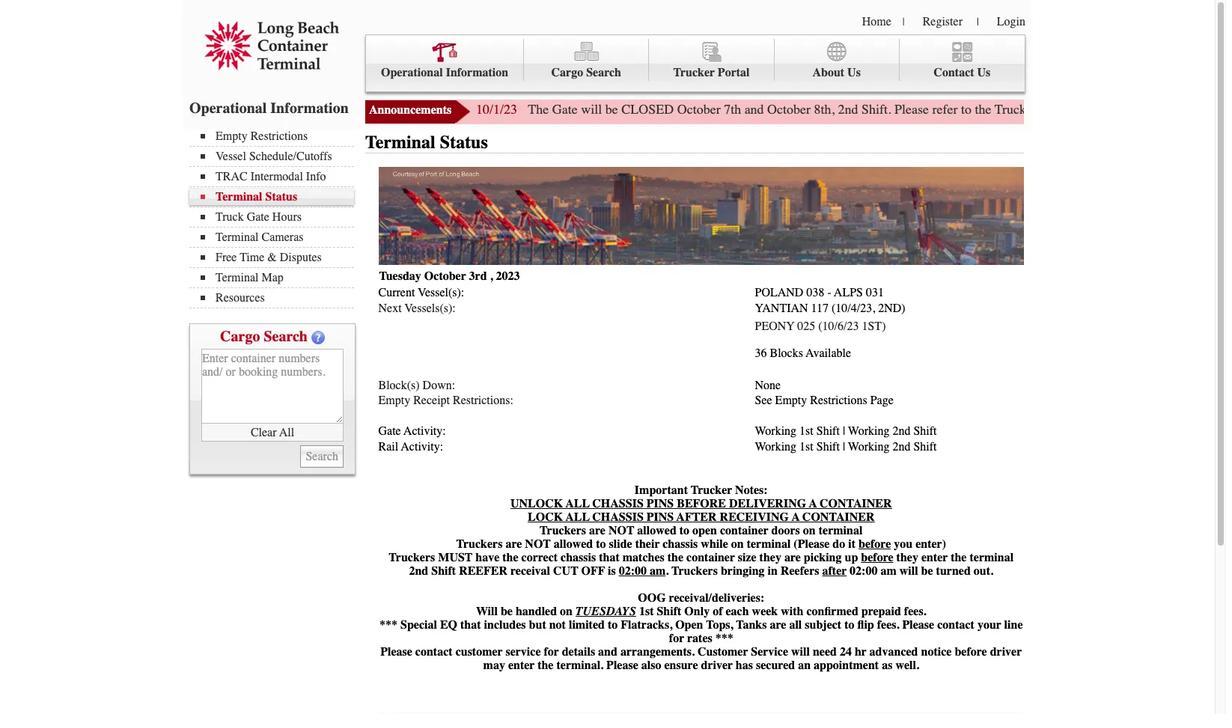 Task type: vqa. For each thing, say whether or not it's contained in the screenshot.
43:
no



Task type: describe. For each thing, give the bounding box(es) containing it.
1 they from the left
[[760, 551, 782, 564]]

are right "in"
[[785, 551, 801, 564]]

before inside oog rec​eival/deliveries: will be handled on tuesdays 1st shift only of each week with confirmed prepaid fees. *** special eq that includes but not limited to flatracks, open tops, tanks are all subject to flip fees. please contact your line for rates *** please contact customer service for details and arrangements. customer service will need 24 hr advanced notice before driver may enter the terminal.  please also ensure driver has secured an appointment as well.
[[955, 645, 987, 659]]

1 pins from the top
[[647, 497, 674, 511]]

tuesday
[[379, 270, 421, 283]]

empty inside empty restrictions vessel schedule/cutoffs trac intermodal info terminal status truck gate hours terminal cameras free time & disputes terminal map resources
[[216, 130, 248, 143]]

ss
[[417, 302, 427, 315]]

working up working 1st shift | working 2nd shift
[[848, 425, 890, 438]]

trucker portal link
[[649, 39, 775, 81]]

reefer
[[459, 564, 508, 578]]

to left slide
[[596, 538, 606, 551]]

yantian 117 (10/4/23, 2nd)
[[755, 302, 906, 315]]

working left 1st​​​
[[755, 425, 797, 438]]

0 horizontal spatial october
[[424, 270, 466, 283]]

em
[[378, 394, 395, 407]]

1 vertical spatial operational information
[[189, 100, 349, 117]]

terminal down trac
[[216, 190, 262, 204]]

will
[[476, 605, 498, 618]]

1 horizontal spatial a
[[809, 497, 817, 511]]

0 horizontal spatial for
[[544, 645, 559, 659]]

matches
[[623, 551, 665, 564]]

login link
[[997, 15, 1026, 28]]

unlock
[[511, 497, 563, 511]]

will inside important trucker notes: unlock all chassis pins before delivering a container lock all chassis pins after receiving a container truckers are not allowed to open container doors on terminal truckers are not allowed to slide their chassis while on terminal (please do it before you enter) truckers must have the correct chassis that matches the container size they are picking up before they enter the terminal 2nd shift reefer receival cut off​ is 02:00 am . ​truckers bringing in reefers after 02:00 am will be turned out.​
[[900, 564, 918, 578]]

2 pins from the top
[[647, 511, 674, 524]]

be inside oog rec​eival/deliveries: will be handled on tuesdays 1st shift only of each week with confirmed prepaid fees. *** special eq that includes but not limited to flatracks, open tops, tanks are all subject to flip fees. please contact your line for rates *** please contact customer service for details and arrangements. customer service will need 24 hr advanced notice before driver may enter the terminal.  please also ensure driver has secured an appointment as well.
[[501, 605, 513, 618]]

oog
[[638, 591, 666, 605]]

off​
[[581, 564, 605, 578]]

1 horizontal spatial driver
[[990, 645, 1022, 659]]

information inside menu bar
[[446, 66, 509, 79]]

have
[[476, 551, 500, 564]]

web
[[1095, 101, 1117, 118]]

trucker inside important trucker notes: unlock all chassis pins before delivering a container lock all chassis pins after receiving a container truckers are not allowed to open container doors on terminal truckers are not allowed to slide their chassis while on terminal (please do it before you enter) truckers must have the correct chassis that matches the container size they are picking up before they enter the terminal 2nd shift reefer receival cut off​ is 02:00 am . ​truckers bringing in reefers after 02:00 am will be turned out.​
[[691, 484, 732, 497]]

please up "notice"
[[903, 618, 934, 632]]

before right it
[[859, 538, 891, 551]]

tuesdays
[[576, 605, 636, 618]]

terminal map link
[[201, 271, 354, 285]]

the right refer
[[975, 101, 992, 118]]

eq
[[440, 618, 457, 632]]

0 vertical spatial container
[[720, 524, 769, 538]]

us for contact us
[[977, 66, 991, 79]]

after
[[677, 511, 717, 524]]

vessel
[[216, 150, 246, 163]]

n
[[378, 302, 387, 315]]

announcements
[[369, 103, 452, 117]]

to right refer
[[961, 101, 972, 118]]

down:
[[423, 379, 455, 392]]

the inside oog rec​eival/deliveries: will be handled on tuesdays 1st shift only of each week with confirmed prepaid fees. *** special eq that includes but not limited to flatracks, open tops, tanks are all subject to flip fees. please contact your line for rates *** please contact customer service for details and arrangements. customer service will need 24 hr advanced notice before driver may enter the terminal.  please also ensure driver has secured an appointment as well.
[[538, 659, 554, 672]]

the right have
[[503, 551, 519, 564]]

correct
[[521, 551, 558, 564]]

1 horizontal spatial contact
[[937, 618, 975, 632]]

working 1st shift | working 2nd shift
[[755, 440, 937, 454]]

0 horizontal spatial not
[[525, 538, 551, 551]]

special
[[401, 618, 437, 632]]

home
[[862, 15, 892, 28]]

current
[[378, 286, 415, 300]]

contact us link
[[900, 39, 1025, 81]]

0 vertical spatial 1st
[[800, 440, 814, 454]]

shift.
[[862, 101, 891, 118]]

1 horizontal spatial cargo search
[[551, 66, 621, 79]]

cut
[[553, 564, 579, 578]]

2 all from the top
[[566, 511, 590, 524]]

the left out.​
[[951, 551, 967, 564]]

1 horizontal spatial search
[[586, 66, 621, 79]]

trac
[[216, 170, 248, 183]]

to left open
[[680, 524, 690, 538]]

all
[[789, 618, 802, 632]]

your
[[978, 618, 1002, 632]]

1 horizontal spatial allowed
[[637, 524, 677, 538]]

2 horizontal spatial terminal
[[970, 551, 1014, 564]]

Enter container numbers and/ or booking numbers.  text field
[[201, 349, 344, 424]]

rates
[[687, 632, 713, 645]]

els(s):
[[427, 302, 456, 315]]

up
[[845, 551, 858, 564]]

well.
[[896, 659, 919, 672]]

important
[[635, 484, 688, 497]]

trucker portal
[[673, 66, 750, 79]]

0 vertical spatial truck
[[995, 101, 1027, 118]]

of
[[713, 605, 723, 618]]

1 horizontal spatial and
[[745, 101, 764, 118]]

peony 025  (10/6/23 1st)
[[755, 320, 886, 333]]

only
[[685, 605, 710, 618]]

| right home link
[[903, 16, 905, 28]]

resources link
[[201, 291, 354, 305]]

2023
[[496, 270, 520, 283]]

truck inside empty restrictions vessel schedule/cutoffs trac intermodal info terminal status truck gate hours terminal cameras free time & disputes terminal map resources
[[216, 210, 244, 224]]

receival
[[511, 564, 550, 578]]

0 vertical spatial hours
[[1059, 101, 1092, 118]]

working 1st​​​ shift | working 2nd shift
[[755, 425, 937, 438]]

size
[[738, 551, 757, 564]]

cargo search link
[[524, 39, 649, 81]]

8th,
[[814, 101, 835, 118]]

0 horizontal spatial chassis
[[561, 551, 596, 564]]

gate left web
[[1030, 101, 1055, 118]]

page​
[[871, 394, 894, 407]]

0 horizontal spatial ***
[[380, 618, 398, 632]]

intermodal
[[251, 170, 303, 183]]

service
[[751, 645, 788, 659]]

0 vertical spatial cargo
[[551, 66, 583, 79]]

0 horizontal spatial truckers
[[389, 551, 435, 564]]

poland
[[755, 286, 804, 300]]

2 chassis from the top
[[592, 511, 644, 524]]

1 horizontal spatial status
[[440, 132, 488, 153]]

1 chassis from the top
[[592, 497, 644, 511]]

0 horizontal spatial terminal
[[747, 538, 791, 551]]

turned
[[936, 564, 971, 578]]

peony
[[755, 320, 795, 333]]

0 horizontal spatial driver
[[701, 659, 733, 672]]

1 horizontal spatial for
[[669, 632, 684, 645]]

their
[[635, 538, 660, 551]]

to right the limited
[[608, 618, 618, 632]]

schedule/cutoffs
[[249, 150, 332, 163]]

service
[[506, 645, 541, 659]]

terminal up free
[[216, 231, 259, 244]]

further
[[1169, 101, 1205, 118]]

1 horizontal spatial truckers
[[456, 538, 503, 551]]

shift inside important trucker notes: unlock all chassis pins before delivering a container lock all chassis pins after receiving a container truckers are not allowed to open container doors on terminal truckers are not allowed to slide their chassis while on terminal (please do it before you enter) truckers must have the correct chassis that matches the container size they are picking up before they enter the terminal 2nd shift reefer receival cut off​ is 02:00 am . ​truckers bringing in reefers after 02:00 am will be turned out.​
[[431, 564, 456, 578]]

see empty restrictions page​
[[755, 394, 894, 407]]

home link
[[862, 15, 892, 28]]

ext
[[387, 302, 402, 315]]

please left refer
[[895, 101, 929, 118]]

also
[[641, 659, 661, 672]]

1 horizontal spatial ***
[[716, 632, 733, 645]]

alps
[[834, 286, 863, 300]]

1 vertical spatial operational
[[189, 100, 267, 117]]

10/1/23 the gate will be closed october 7th and october 8th, 2nd shift. please refer to the truck gate hours web page for further gate
[[476, 101, 1226, 118]]

1 horizontal spatial be
[[605, 101, 618, 118]]

0 horizontal spatial allowed
[[554, 538, 593, 551]]

that inside oog rec​eival/deliveries: will be handled on tuesdays 1st shift only of each week with confirmed prepaid fees. *** special eq that includes but not limited to flatracks, open tops, tanks are all subject to flip fees. please contact your line for rates *** please contact customer service for details and arrangements. customer service will need 24 hr advanced notice before driver may enter the terminal.  please also ensure driver has secured an appointment as well.
[[460, 618, 481, 632]]

1 horizontal spatial fees.
[[904, 605, 927, 618]]

all
[[279, 426, 294, 439]]

contact us
[[934, 66, 991, 79]]

menu bar containing operational information
[[365, 34, 1026, 92]]

-
[[828, 286, 832, 300]]

to left flip
[[845, 618, 855, 632]]

secured
[[756, 659, 795, 672]]

flatracks,
[[621, 618, 672, 632]]

bringing
[[721, 564, 765, 578]]

as
[[882, 659, 893, 672]]

please left also on the right bottom
[[607, 659, 638, 672]]

1st​​​
[[800, 425, 814, 438]]

may
[[483, 659, 505, 672]]

&
[[268, 251, 277, 264]]

10/1/23
[[476, 101, 517, 118]]

closed
[[622, 101, 674, 118]]

container up it
[[820, 497, 892, 511]]

truck gate hours link
[[201, 210, 354, 224]]

0 horizontal spatial a
[[792, 511, 800, 524]]

(10/4/23,
[[832, 302, 875, 315]]

gate right the
[[552, 101, 578, 118]]

arrangements.
[[621, 645, 695, 659]]

031
[[866, 286, 884, 300]]

terminal up resources
[[216, 271, 259, 285]]

the right their on the right of page
[[668, 551, 684, 564]]

| up working 1st shift | working 2nd shift
[[843, 425, 845, 438]]

1st inside oog rec​eival/deliveries: will be handled on tuesdays 1st shift only of each week with confirmed prepaid fees. *** special eq that includes but not limited to flatracks, open tops, tanks are all subject to flip fees. please contact your line for rates *** please contact customer service for details and arrangements. customer service will need 24 hr advanced notice before driver may enter the terminal.  please also ensure driver has secured an appointment as well.
[[639, 605, 654, 618]]

notice
[[921, 645, 952, 659]]

receiving
[[720, 511, 789, 524]]

0 horizontal spatial cargo
[[220, 328, 260, 345]]

activity: for gate activity:
[[404, 425, 446, 438]]



Task type: locate. For each thing, give the bounding box(es) containing it.
terminal status
[[365, 132, 488, 153]]

3rd
[[469, 270, 487, 283]]

menu bar
[[365, 34, 1026, 92], [189, 128, 362, 308]]

2 horizontal spatial will
[[900, 564, 918, 578]]

0 horizontal spatial status
[[265, 190, 297, 204]]

0 vertical spatial search
[[586, 66, 621, 79]]

0 vertical spatial activity:
[[404, 425, 446, 438]]

0 vertical spatial contact
[[937, 618, 975, 632]]

0 horizontal spatial enter
[[508, 659, 535, 672]]

cameras
[[262, 231, 304, 244]]

0 horizontal spatial information
[[271, 100, 349, 117]]

will inside oog rec​eival/deliveries: will be handled on tuesdays 1st shift only of each week with confirmed prepaid fees. *** special eq that includes but not limited to flatracks, open tops, tanks are all subject to flip fees. please contact your line for rates *** please contact customer service for details and arrangements. customer service will need 24 hr advanced notice before driver may enter the terminal.  please also ensure driver has secured an appointment as well.
[[791, 645, 810, 659]]

trucker inside trucker portal link
[[673, 66, 715, 79]]

1 horizontal spatial chassis
[[663, 538, 698, 551]]

open
[[675, 618, 703, 632]]

the left terminal.
[[538, 659, 554, 672]]

working down see
[[755, 440, 797, 454]]

1 vertical spatial restrictions
[[810, 394, 868, 407]]

slide
[[609, 538, 632, 551]]

gate
[[1209, 101, 1226, 118]]

1 vertical spatial cargo
[[220, 328, 260, 345]]

1 horizontal spatial 02:00
[[850, 564, 878, 578]]

0 horizontal spatial hours
[[272, 210, 302, 224]]

| left login
[[977, 16, 979, 28]]

| down working 1st​​​ shift | working 2nd shift
[[843, 440, 845, 454]]

october
[[677, 101, 721, 118], [767, 101, 811, 118], [424, 270, 466, 283]]

enter
[[922, 551, 948, 564], [508, 659, 535, 672]]

0 horizontal spatial fees.
[[877, 618, 900, 632]]

be left closed
[[605, 101, 618, 118]]

1 vertical spatial cargo search
[[220, 328, 308, 345]]

container up size
[[720, 524, 769, 538]]

1 vertical spatial will
[[900, 564, 918, 578]]

1st right tuesdays
[[639, 605, 654, 618]]

prepaid
[[862, 605, 901, 618]]

delivering
[[729, 497, 806, 511]]

vessel(s):
[[418, 286, 464, 300]]

1 vertical spatial contact
[[415, 645, 453, 659]]

0 horizontal spatial am
[[650, 564, 666, 578]]

on right 'doors'
[[803, 524, 816, 538]]

0 horizontal spatial us
[[848, 66, 861, 79]]

0 horizontal spatial be
[[501, 605, 513, 618]]

that inside important trucker notes: unlock all chassis pins before delivering a container lock all chassis pins after receiving a container truckers are not allowed to open container doors on terminal truckers are not allowed to slide their chassis while on terminal (please do it before you enter) truckers must have the correct chassis that matches the container size they are picking up before they enter the terminal 2nd shift reefer receival cut off​ is 02:00 am . ​truckers bringing in reefers after 02:00 am will be turned out.​
[[599, 551, 620, 564]]

for right page
[[1150, 101, 1165, 118]]

customer
[[698, 645, 748, 659]]

available
[[806, 347, 851, 360]]

blocks
[[770, 347, 803, 360]]

each
[[726, 605, 749, 618]]

1 horizontal spatial empty
[[775, 394, 807, 407]]

operational information up announcements
[[381, 66, 509, 79]]

2 us from the left
[[977, 66, 991, 79]]

2 02:00 from the left
[[850, 564, 878, 578]]

be left "turned"
[[921, 564, 933, 578]]

1 vertical spatial status
[[265, 190, 297, 204]]

be inside important trucker notes: unlock all chassis pins before delivering a container lock all chassis pins after receiving a container truckers are not allowed to open container doors on terminal truckers are not allowed to slide their chassis while on terminal (please do it before you enter) truckers must have the correct chassis that matches the container size they are picking up before they enter the terminal 2nd shift reefer receival cut off​ is 02:00 am . ​truckers bringing in reefers after 02:00 am will be turned out.​
[[921, 564, 933, 578]]

hours left web
[[1059, 101, 1092, 118]]

and right the details
[[598, 645, 618, 659]]

page
[[1121, 101, 1146, 118]]

will left the need at the bottom of page
[[791, 645, 810, 659]]

portal
[[718, 66, 750, 79]]

line
[[1004, 618, 1023, 632]]

will down "cargo search" link
[[581, 101, 602, 118]]

truck right refer
[[995, 101, 1027, 118]]

2 am from the left
[[881, 564, 897, 578]]

contact down eq
[[415, 645, 453, 659]]

before right the up
[[861, 551, 894, 564]]

1 vertical spatial 1st
[[639, 605, 654, 618]]

0 horizontal spatial on
[[560, 605, 573, 618]]

and inside oog rec​eival/deliveries: will be handled on tuesdays 1st shift only of each week with confirmed prepaid fees. *** special eq that includes but not limited to flatracks, open tops, tanks are all subject to flip fees. please contact your line for rates *** please contact customer service for details and arrangements. customer service will need 24 hr advanced notice before driver may enter the terminal.  please also ensure driver has secured an appointment as well.
[[598, 645, 618, 659]]

0 vertical spatial cargo search
[[551, 66, 621, 79]]

|
[[903, 16, 905, 28], [977, 16, 979, 28], [843, 425, 845, 438], [843, 440, 845, 454]]

on inside oog rec​eival/deliveries: will be handled on tuesdays 1st shift only of each week with confirmed prepaid fees. *** special eq that includes but not limited to flatracks, open tops, tanks are all subject to flip fees. please contact your line for rates *** please contact customer service for details and arrangements. customer service will need 24 hr advanced notice before driver may enter the terminal.  please also ensure driver has secured an appointment as well.
[[560, 605, 573, 618]]

1 horizontal spatial not
[[609, 524, 635, 538]]

2 horizontal spatial truckers
[[540, 524, 586, 538]]

1 horizontal spatial truck
[[995, 101, 1027, 118]]

trucker up after at the bottom of the page
[[691, 484, 732, 497]]

0 vertical spatial be
[[605, 101, 618, 118]]

block(s)
[[378, 379, 420, 392]]

handled
[[516, 605, 557, 618]]

allowed up cut
[[554, 538, 593, 551]]

ensure
[[664, 659, 698, 672]]

working down working 1st​​​ shift | working 2nd shift
[[848, 440, 890, 454]]

0 horizontal spatial and
[[598, 645, 618, 659]]

empty right see
[[775, 394, 807, 407]]

1 horizontal spatial they
[[897, 551, 919, 564]]

n ext ve ss els(s):
[[378, 302, 456, 315]]

while
[[701, 538, 728, 551]]

resources
[[216, 291, 265, 305]]

1st
[[800, 440, 814, 454], [639, 605, 654, 618]]

1st)
[[862, 320, 886, 333]]

will down you
[[900, 564, 918, 578]]

please down the special
[[380, 645, 412, 659]]

restrictions up working 1st​​​ shift | working 2nd shift
[[810, 394, 868, 407]]

are right have
[[506, 538, 522, 551]]

not
[[549, 618, 566, 632]]

before down your
[[955, 645, 987, 659]]

gate activity:
[[378, 425, 446, 438]]

1 horizontal spatial 1st
[[800, 440, 814, 454]]

free
[[216, 251, 237, 264]]

allowed
[[637, 524, 677, 538], [554, 538, 593, 551]]

are left slide
[[589, 524, 606, 538]]

empty up vessel
[[216, 130, 248, 143]]

truckers up correct
[[540, 524, 586, 538]]

gate up ​rail
[[378, 425, 401, 438]]

advanced
[[870, 645, 918, 659]]

terminal down announcements
[[365, 132, 436, 153]]

empty restrictions link
[[201, 130, 354, 143]]

status inside empty restrictions vessel schedule/cutoffs trac intermodal info terminal status truck gate hours terminal cameras free time & disputes terminal map resources
[[265, 190, 297, 204]]

1 vertical spatial be
[[921, 564, 933, 578]]

it
[[848, 538, 856, 551]]

enter right "may"
[[508, 659, 535, 672]]

on right handled
[[560, 605, 573, 618]]

an
[[798, 659, 811, 672]]

1 vertical spatial trucker
[[691, 484, 732, 497]]

that
[[599, 551, 620, 564], [460, 618, 481, 632]]

am up oog
[[650, 564, 666, 578]]

1 02:00 from the left
[[619, 564, 647, 578]]

not left their on the right of page
[[609, 524, 635, 538]]

1 vertical spatial empty
[[775, 394, 807, 407]]

24
[[840, 645, 852, 659]]

trucker left portal
[[673, 66, 715, 79]]

after
[[822, 564, 847, 578]]

contact
[[937, 618, 975, 632], [415, 645, 453, 659]]

activity:
[[404, 425, 446, 438], [401, 440, 443, 454]]

empty restrictions vessel schedule/cutoffs trac intermodal info terminal status truck gate hours terminal cameras free time & disputes terminal map resources
[[216, 130, 332, 305]]

us right about
[[848, 66, 861, 79]]

2nd)
[[878, 302, 906, 315]]

1 horizontal spatial operational
[[381, 66, 443, 79]]

operational inside menu bar
[[381, 66, 443, 79]]

2 horizontal spatial october
[[767, 101, 811, 118]]

0 horizontal spatial operational information
[[189, 100, 349, 117]]

pins left after at the bottom of the page
[[647, 497, 674, 511]]

information up empty restrictions link
[[271, 100, 349, 117]]

us inside about us link
[[848, 66, 861, 79]]

enter inside important trucker notes: unlock all chassis pins before delivering a container lock all chassis pins after receiving a container truckers are not allowed to open container doors on terminal truckers are not allowed to slide their chassis while on terminal (please do it before you enter) truckers must have the correct chassis that matches the container size they are picking up before they enter the terminal 2nd shift reefer receival cut off​ is 02:00 am . ​truckers bringing in reefers after 02:00 am will be turned out.​
[[922, 551, 948, 564]]

0 vertical spatial will
[[581, 101, 602, 118]]

02:00 right is
[[619, 564, 647, 578]]

am down you
[[881, 564, 897, 578]]

are inside oog rec​eival/deliveries: will be handled on tuesdays 1st shift only of each week with confirmed prepaid fees. *** special eq that includes but not limited to flatracks, open tops, tanks are all subject to flip fees. please contact your line for rates *** please contact customer service for details and arrangements. customer service will need 24 hr advanced notice before driver may enter the terminal.  please also ensure driver has secured an appointment as well.
[[770, 618, 786, 632]]

0 horizontal spatial cargo search
[[220, 328, 308, 345]]

contact up "notice"
[[937, 618, 975, 632]]

1 horizontal spatial terminal
[[819, 524, 863, 538]]

gate
[[552, 101, 578, 118], [1030, 101, 1055, 118], [247, 210, 269, 224], [378, 425, 401, 438]]

1 horizontal spatial am
[[881, 564, 897, 578]]

operational information link
[[366, 39, 524, 81]]

that right eq
[[460, 618, 481, 632]]

2 horizontal spatial on
[[803, 524, 816, 538]]

open
[[693, 524, 717, 538]]

fees. right flip
[[877, 618, 900, 632]]

1 horizontal spatial that
[[599, 551, 620, 564]]

1 vertical spatial activity:
[[401, 440, 443, 454]]

1 vertical spatial search
[[264, 328, 308, 345]]

october up "vessel(s):"
[[424, 270, 466, 283]]

october left the 7th
[[677, 101, 721, 118]]

038
[[807, 286, 825, 300]]

allowed up 'matches'
[[637, 524, 677, 538]]

truck down trac
[[216, 210, 244, 224]]

information up 10/1/23
[[446, 66, 509, 79]]

0 horizontal spatial restrictions
[[251, 130, 308, 143]]

1 horizontal spatial enter
[[922, 551, 948, 564]]

2nd inside important trucker notes: unlock all chassis pins before delivering a container lock all chassis pins after receiving a container truckers are not allowed to open container doors on terminal truckers are not allowed to slide their chassis while on terminal (please do it before you enter) truckers must have the correct chassis that matches the container size they are picking up before they enter the terminal 2nd shift reefer receival cut off​ is 02:00 am . ​truckers bringing in reefers after 02:00 am will be turned out.​
[[409, 564, 428, 578]]

terminal cameras link
[[201, 231, 354, 244]]

do
[[833, 538, 845, 551]]

0 vertical spatial operational information
[[381, 66, 509, 79]]

1 vertical spatial information
[[271, 100, 349, 117]]

lock
[[528, 511, 563, 524]]

will
[[581, 101, 602, 118], [900, 564, 918, 578], [791, 645, 810, 659]]

1 vertical spatial and
[[598, 645, 618, 659]]

be right will
[[501, 605, 513, 618]]

they left "turned"
[[897, 551, 919, 564]]

shift
[[817, 425, 840, 438], [914, 425, 937, 438], [817, 440, 840, 454], [914, 440, 937, 454], [431, 564, 456, 578], [657, 605, 682, 618]]

need
[[813, 645, 837, 659]]

1 horizontal spatial menu bar
[[365, 34, 1026, 92]]

status down 10/1/23
[[440, 132, 488, 153]]

block(s) down:
[[378, 379, 455, 392]]

activity: down the gate activity:
[[401, 440, 443, 454]]

poland 038 - alps 031
[[755, 286, 884, 300]]

2 vertical spatial be
[[501, 605, 513, 618]]

0 horizontal spatial truck
[[216, 210, 244, 224]]

reefers
[[781, 564, 819, 578]]

0 horizontal spatial menu bar
[[189, 128, 362, 308]]

1 vertical spatial enter
[[508, 659, 535, 672]]

includes
[[484, 618, 526, 632]]

None submit
[[301, 445, 344, 468]]

empty
[[216, 130, 248, 143], [775, 394, 807, 407]]

*** left the special
[[380, 618, 398, 632]]

terminal right enter) in the right of the page
[[970, 551, 1014, 564]]

025
[[798, 320, 816, 333]]

0 vertical spatial that
[[599, 551, 620, 564]]

free time & disputes link
[[201, 251, 354, 264]]

0 horizontal spatial operational
[[189, 100, 267, 117]]

gate up terminal cameras link
[[247, 210, 269, 224]]

driver down line
[[990, 645, 1022, 659]]

clear
[[251, 426, 277, 439]]

restrictions up vessel schedule/cutoffs link
[[251, 130, 308, 143]]

0 vertical spatial empty
[[216, 130, 248, 143]]

1 vertical spatial container
[[687, 551, 735, 564]]

operational up announcements
[[381, 66, 443, 79]]

to
[[961, 101, 972, 118], [680, 524, 690, 538], [596, 538, 606, 551], [608, 618, 618, 632], [845, 618, 855, 632]]

truckers left must
[[389, 551, 435, 564]]

us inside contact us link
[[977, 66, 991, 79]]

1 us from the left
[[848, 66, 861, 79]]

driver
[[990, 645, 1022, 659], [701, 659, 733, 672]]

that left 'matches'
[[599, 551, 620, 564]]

enter)
[[916, 538, 946, 551]]

time
[[240, 251, 265, 264]]

operational information up empty restrictions link
[[189, 100, 349, 117]]

register
[[923, 15, 963, 28]]

container down open
[[687, 551, 735, 564]]

before
[[859, 538, 891, 551], [861, 551, 894, 564], [955, 645, 987, 659]]

1 horizontal spatial will
[[791, 645, 810, 659]]

1st down 1st​​​
[[800, 440, 814, 454]]

0 horizontal spatial will
[[581, 101, 602, 118]]

0 vertical spatial operational
[[381, 66, 443, 79]]

us
[[848, 66, 861, 79], [977, 66, 991, 79]]

activity: for ​rail activity:
[[401, 440, 443, 454]]

customer
[[456, 645, 503, 659]]

1 horizontal spatial october
[[677, 101, 721, 118]]

status down trac intermodal info link
[[265, 190, 297, 204]]

us for about us
[[848, 66, 861, 79]]

1 all from the top
[[566, 497, 590, 511]]

are
[[589, 524, 606, 538], [506, 538, 522, 551], [785, 551, 801, 564], [770, 618, 786, 632]]

0 horizontal spatial 02:00
[[619, 564, 647, 578]]

0 vertical spatial enter
[[922, 551, 948, 564]]

pins down important on the bottom of the page
[[647, 511, 674, 524]]

1 horizontal spatial operational information
[[381, 66, 509, 79]]

2 they from the left
[[897, 551, 919, 564]]

terminal up the up
[[819, 524, 863, 538]]

search
[[586, 66, 621, 79], [264, 328, 308, 345]]

about us
[[813, 66, 861, 79]]

and right the 7th
[[745, 101, 764, 118]]

shift inside oog rec​eival/deliveries: will be handled on tuesdays 1st shift only of each week with confirmed prepaid fees. *** special eq that includes but not limited to flatracks, open tops, tanks are all subject to flip fees. please contact your line for rates *** please contact customer service for details and arrangements. customer service will need 24 hr advanced notice before driver may enter the terminal.  please also ensure driver has secured an appointment as well.
[[657, 605, 682, 618]]

0 vertical spatial trucker
[[673, 66, 715, 79]]

operational up vessel
[[189, 100, 267, 117]]

and
[[745, 101, 764, 118], [598, 645, 618, 659]]

terminal
[[819, 524, 863, 538], [747, 538, 791, 551], [970, 551, 1014, 564]]

vessel schedule/cutoffs link
[[201, 150, 354, 163]]

1 horizontal spatial on
[[731, 538, 744, 551]]

1 vertical spatial menu bar
[[189, 128, 362, 308]]

gate inside empty restrictions vessel schedule/cutoffs trac intermodal info terminal status truck gate hours terminal cameras free time & disputes terminal map resources
[[247, 210, 269, 224]]

hours inside empty restrictions vessel schedule/cutoffs trac intermodal info terminal status truck gate hours terminal cameras free time & disputes terminal map resources
[[272, 210, 302, 224]]

0 vertical spatial information
[[446, 66, 509, 79]]

1 am from the left
[[650, 564, 666, 578]]

fees. right the prepaid
[[904, 605, 927, 618]]

menu bar containing empty restrictions
[[189, 128, 362, 308]]

driver left "has"
[[701, 659, 733, 672]]

0 horizontal spatial contact
[[415, 645, 453, 659]]

truckers up reefer
[[456, 538, 503, 551]]

0 horizontal spatial 1st
[[639, 605, 654, 618]]

clear all button
[[201, 424, 344, 442]]

must
[[438, 551, 473, 564]]

1 horizontal spatial restrictions
[[810, 394, 868, 407]]

trucker
[[673, 66, 715, 79], [691, 484, 732, 497]]

1 horizontal spatial cargo
[[551, 66, 583, 79]]

0 horizontal spatial empty
[[216, 130, 248, 143]]

enter inside oog rec​eival/deliveries: will be handled on tuesdays 1st shift only of each week with confirmed prepaid fees. *** special eq that includes but not limited to flatracks, open tops, tanks are all subject to flip fees. please contact your line for rates *** please contact customer service for details and arrangements. customer service will need 24 hr advanced notice before driver may enter the terminal.  please also ensure driver has secured an appointment as well.
[[508, 659, 535, 672]]

02:00
[[619, 564, 647, 578], [850, 564, 878, 578]]

0 horizontal spatial search
[[264, 328, 308, 345]]

operational information inside operational information link
[[381, 66, 509, 79]]

restrictions inside empty restrictions vessel schedule/cutoffs trac intermodal info terminal status truck gate hours terminal cameras free time & disputes terminal map resources
[[251, 130, 308, 143]]

0 horizontal spatial that
[[460, 618, 481, 632]]

not down lock on the bottom left of the page
[[525, 538, 551, 551]]

chassis up .
[[663, 538, 698, 551]]

1 vertical spatial hours
[[272, 210, 302, 224]]

restrictions:​
[[453, 394, 514, 407]]

but
[[529, 618, 546, 632]]

chassis left is
[[561, 551, 596, 564]]

october left 8th,
[[767, 101, 811, 118]]

for left the details
[[544, 645, 559, 659]]

0 vertical spatial and
[[745, 101, 764, 118]]

​rail activity:
[[378, 440, 443, 454]]

container up do on the bottom right
[[802, 511, 875, 524]]

oog rec​eival/deliveries: will be handled on tuesdays 1st shift only of each week with confirmed prepaid fees. *** special eq that includes but not limited to flatracks, open tops, tanks are all subject to flip fees. please contact your line for rates *** please contact customer service for details and arrangements. customer service will need 24 hr advanced notice before driver may enter the terminal.  please also ensure driver has secured an appointment as well.
[[380, 591, 1023, 672]]

tanks
[[736, 618, 767, 632]]

2 horizontal spatial for
[[1150, 101, 1165, 118]]

hours up cameras
[[272, 210, 302, 224]]

for left rates
[[669, 632, 684, 645]]

map
[[262, 271, 284, 285]]



